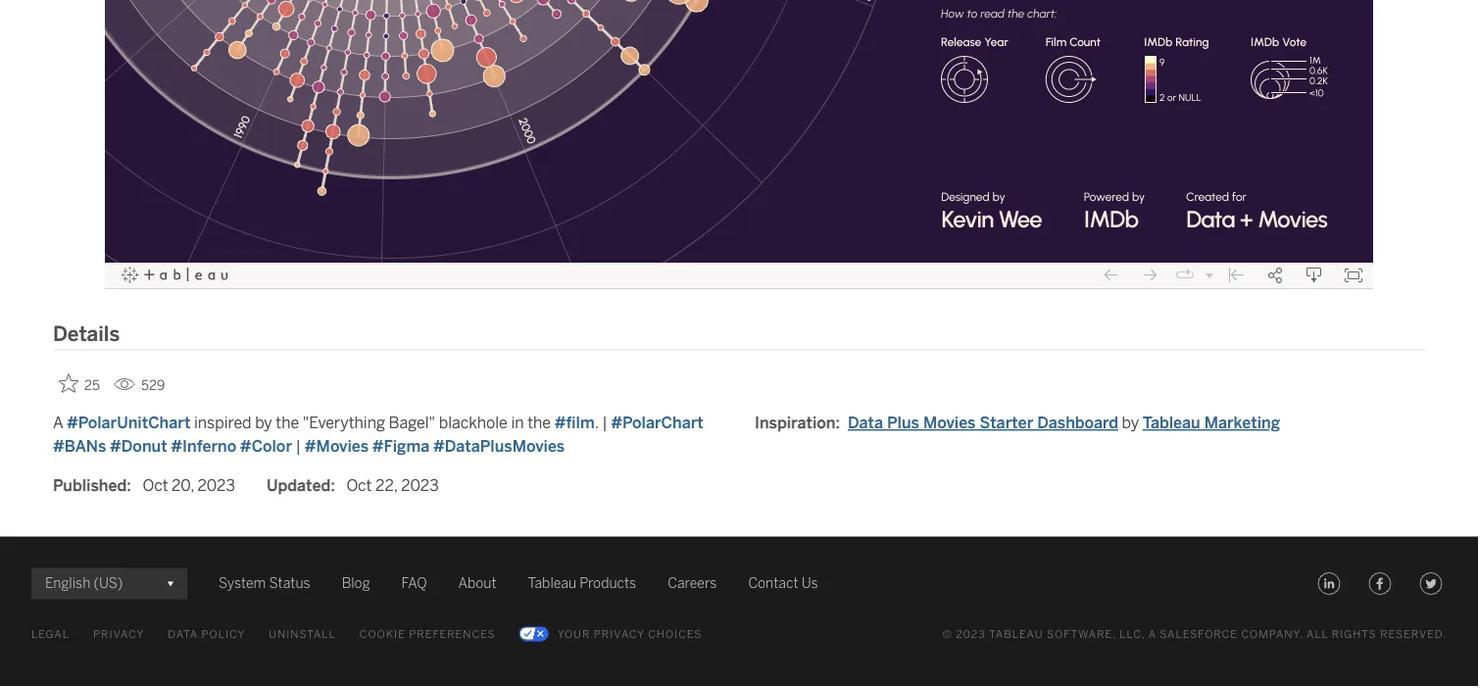 Task type: locate. For each thing, give the bounding box(es) containing it.
: left plus
[[836, 414, 840, 433]]

the
[[276, 414, 299, 433], [528, 414, 551, 433]]

1 horizontal spatial data
[[848, 414, 883, 433]]

1 horizontal spatial oct
[[346, 477, 372, 495]]

#bans link
[[53, 437, 106, 456]]

english (us)
[[45, 576, 123, 592]]

tableau left marketing
[[1143, 414, 1200, 433]]

2023 right the ©
[[956, 628, 986, 641]]

#inferno
[[171, 437, 236, 456]]

2023 right 22,
[[401, 477, 439, 495]]

tableau left software,
[[989, 628, 1043, 641]]

your privacy choices
[[557, 628, 702, 641]]

choices
[[648, 628, 702, 641]]

©
[[942, 628, 953, 641]]

#color link
[[240, 437, 292, 456]]

inspiration
[[755, 414, 836, 433]]

2 horizontal spatial tableau
[[1143, 414, 1200, 433]]

oct left the 20,
[[143, 477, 168, 495]]

oct for oct 20, 2023
[[143, 477, 168, 495]]

0 horizontal spatial data
[[168, 628, 198, 641]]

bagel"
[[389, 414, 435, 433]]

1 horizontal spatial 2023
[[401, 477, 439, 495]]

tableau up your
[[528, 576, 576, 592]]

all
[[1307, 628, 1329, 641]]

: down #movies link
[[331, 477, 335, 495]]

inspiration : data plus movies starter dashboard by tableau marketing
[[755, 414, 1280, 433]]

data left plus
[[848, 414, 883, 433]]

a
[[53, 414, 63, 433]]

legal
[[31, 628, 70, 641]]

0 horizontal spatial by
[[255, 414, 272, 433]]

1 vertical spatial tableau
[[528, 576, 576, 592]]

1 oct from the left
[[143, 477, 168, 495]]

data left policy
[[168, 628, 198, 641]]

system status
[[219, 576, 310, 592]]

0 horizontal spatial tableau
[[528, 576, 576, 592]]

| right '.'
[[602, 414, 607, 433]]

privacy
[[93, 628, 144, 641], [594, 628, 645, 641]]

data
[[848, 414, 883, 433], [168, 628, 198, 641]]

details
[[53, 322, 120, 347]]

blog link
[[342, 572, 370, 596]]

data plus movies starter dashboard link
[[848, 414, 1118, 433]]

0 horizontal spatial the
[[276, 414, 299, 433]]

0 horizontal spatial oct
[[143, 477, 168, 495]]

1 horizontal spatial the
[[528, 414, 551, 433]]

1 horizontal spatial privacy
[[594, 628, 645, 641]]

published :
[[53, 477, 131, 495]]

0 vertical spatial |
[[602, 414, 607, 433]]

marketing
[[1204, 414, 1280, 433]]

2 horizontal spatial 2023
[[956, 628, 986, 641]]

1 vertical spatial |
[[296, 437, 301, 456]]

cookie preferences
[[360, 628, 496, 641]]

22,
[[375, 477, 398, 495]]

oct for oct 22, 2023
[[346, 477, 372, 495]]

a
[[1148, 628, 1156, 641]]

about
[[458, 576, 497, 592]]

by
[[255, 414, 272, 433], [1122, 414, 1139, 433]]

privacy right your
[[594, 628, 645, 641]]

english
[[45, 576, 90, 592]]

.
[[595, 414, 598, 433]]

blog
[[342, 576, 370, 592]]

2 by from the left
[[1122, 414, 1139, 433]]

0 horizontal spatial 2023
[[198, 477, 235, 495]]

2 oct from the left
[[346, 477, 372, 495]]

list item containing data plus movies starter dashboard
[[848, 411, 1280, 435]]

#dataplusmovies
[[433, 437, 565, 456]]

the up #color
[[276, 414, 299, 433]]

#donut link
[[110, 437, 167, 456]]

2023
[[198, 477, 235, 495], [401, 477, 439, 495], [956, 628, 986, 641]]

tableau products
[[528, 576, 636, 592]]

tableau
[[1143, 414, 1200, 433], [528, 576, 576, 592], [989, 628, 1043, 641]]

#inferno link
[[171, 437, 236, 456]]

1 vertical spatial data
[[168, 628, 198, 641]]

1 horizontal spatial :
[[331, 477, 335, 495]]

by right dashboard
[[1122, 414, 1139, 433]]

the right in
[[528, 414, 551, 433]]

by up #color
[[255, 414, 272, 433]]

: for published
[[127, 477, 131, 495]]

1 horizontal spatial by
[[1122, 414, 1139, 433]]

1 horizontal spatial tableau
[[989, 628, 1043, 641]]

25
[[84, 378, 100, 394]]

(us)
[[94, 576, 123, 592]]

tableau marketing link
[[1143, 414, 1280, 433]]

contact
[[748, 576, 798, 592]]

software,
[[1047, 628, 1116, 641]]

1 by from the left
[[255, 414, 272, 433]]

0 horizontal spatial :
[[127, 477, 131, 495]]

: for updated
[[331, 477, 335, 495]]

legal link
[[31, 623, 70, 647]]

|
[[602, 414, 607, 433], [296, 437, 301, 456]]

| right #color
[[296, 437, 301, 456]]

: down the #donut
[[127, 477, 131, 495]]

2 horizontal spatial :
[[836, 414, 840, 433]]

oct 20, 2023
[[143, 477, 235, 495]]

oct left 22,
[[346, 477, 372, 495]]

oct
[[143, 477, 168, 495], [346, 477, 372, 495]]

529
[[141, 378, 165, 394]]

0 vertical spatial data
[[848, 414, 883, 433]]

1 horizontal spatial |
[[602, 414, 607, 433]]

products
[[580, 576, 636, 592]]

#movies
[[305, 437, 369, 456]]

privacy link
[[93, 623, 144, 647]]

2023 right the 20,
[[198, 477, 235, 495]]

#figma link
[[372, 437, 430, 456]]

system
[[219, 576, 266, 592]]

tableau products link
[[528, 572, 636, 596]]

0 horizontal spatial privacy
[[93, 628, 144, 641]]

"everything
[[303, 414, 385, 433]]

list item
[[848, 411, 1280, 435]]

privacy down "selected language" element
[[93, 628, 144, 641]]



Task type: vqa. For each thing, say whether or not it's contained in the screenshot.
Add Favorite image to the left
no



Task type: describe. For each thing, give the bounding box(es) containing it.
#donut
[[110, 437, 167, 456]]

preferences
[[409, 628, 496, 641]]

published
[[53, 477, 127, 495]]

us
[[802, 576, 818, 592]]

plus
[[887, 414, 919, 433]]

2 privacy from the left
[[594, 628, 645, 641]]

careers link
[[668, 572, 717, 596]]

status
[[269, 576, 310, 592]]

© 2023 tableau software, llc, a salesforce company. all rights reserved.
[[942, 628, 1447, 641]]

salesforce
[[1160, 628, 1238, 641]]

your
[[557, 628, 590, 641]]

#polarunitchart
[[67, 414, 190, 433]]

#polarchart
[[611, 414, 704, 433]]

#figma
[[372, 437, 430, 456]]

529 views element
[[106, 370, 173, 402]]

contact us
[[748, 576, 818, 592]]

in
[[511, 414, 524, 433]]

2 vertical spatial tableau
[[989, 628, 1043, 641]]

#movies link
[[305, 437, 369, 456]]

2023 for oct 20, 2023
[[198, 477, 235, 495]]

#bans
[[53, 437, 106, 456]]

rights
[[1332, 628, 1377, 641]]

movies
[[923, 414, 976, 433]]

0 vertical spatial tableau
[[1143, 414, 1200, 433]]

Add Favorite button
[[53, 368, 106, 400]]

updated :
[[267, 477, 335, 495]]

selected language element
[[45, 568, 173, 600]]

your privacy choices link
[[519, 623, 702, 647]]

: for inspiration
[[836, 414, 840, 433]]

updated
[[267, 477, 331, 495]]

reserved.
[[1380, 628, 1447, 641]]

faq link
[[401, 572, 427, 596]]

oct 22, 2023
[[346, 477, 439, 495]]

0 horizontal spatial |
[[296, 437, 301, 456]]

#dataplusmovies link
[[433, 437, 565, 456]]

contact us link
[[748, 572, 818, 596]]

uninstall
[[269, 628, 336, 641]]

cookie preferences button
[[360, 623, 496, 647]]

2023 for oct 22, 2023
[[401, 477, 439, 495]]

about link
[[458, 572, 497, 596]]

1 the from the left
[[276, 414, 299, 433]]

#color
[[240, 437, 292, 456]]

#polarunitchart link
[[67, 414, 190, 433]]

llc,
[[1120, 628, 1145, 641]]

blackhole
[[439, 414, 508, 433]]

company.
[[1241, 628, 1304, 641]]

careers
[[668, 576, 717, 592]]

data policy link
[[168, 623, 245, 647]]

starter
[[980, 414, 1033, 433]]

#polarchart link
[[611, 414, 704, 433]]

20,
[[172, 477, 194, 495]]

policy
[[201, 628, 245, 641]]

dashboard
[[1037, 414, 1118, 433]]

data policy
[[168, 628, 245, 641]]

#film
[[555, 414, 595, 433]]

inspired
[[194, 414, 252, 433]]

system status link
[[219, 572, 310, 596]]

by inside a #polarunitchart inspired by the "everything bagel" blackhole in the #film . | #polarchart #bans #donut #inferno #color | #movies #figma #dataplusmovies
[[255, 414, 272, 433]]

faq
[[401, 576, 427, 592]]

cookie
[[360, 628, 406, 641]]

#film link
[[555, 414, 595, 433]]

a #polarunitchart inspired by the "everything bagel" blackhole in the #film . | #polarchart #bans #donut #inferno #color | #movies #figma #dataplusmovies
[[53, 414, 704, 456]]

2 the from the left
[[528, 414, 551, 433]]

1 privacy from the left
[[93, 628, 144, 641]]

uninstall link
[[269, 623, 336, 647]]



